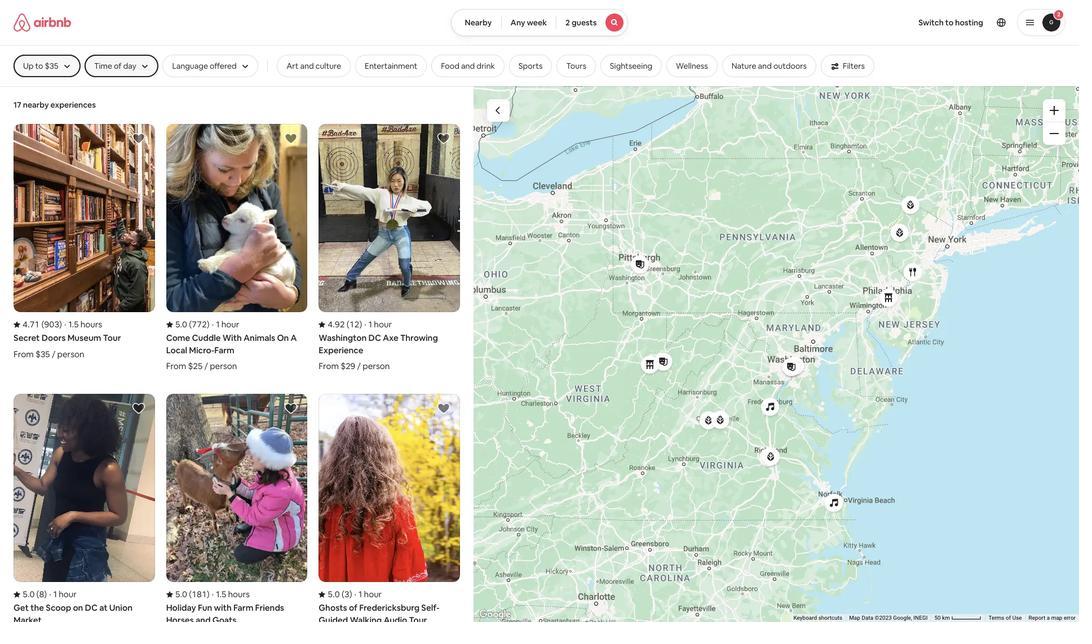 Task type: locate. For each thing, give the bounding box(es) containing it.
hour inside 'washington dc axe throwing experience' group
[[374, 319, 392, 330]]

· inside 'washington dc axe throwing experience' group
[[365, 319, 367, 330]]

1 vertical spatial dc
[[85, 603, 98, 614]]

2 horizontal spatial person
[[363, 361, 390, 372]]

/ inside 'washington dc axe throwing experience from $29 / person'
[[357, 361, 361, 372]]

dc left the axe
[[369, 333, 381, 344]]

come cuddle with animals on a local micro-farm group
[[166, 124, 308, 372]]

dc inside get the scoop on dc at union market
[[85, 603, 98, 614]]

add to wishlist image inside ghosts of fredericksburg self-guided walking audio tour group
[[437, 402, 451, 416]]

shortcuts
[[819, 616, 843, 622]]

farm down with
[[215, 345, 235, 356]]

/ right $35
[[52, 349, 55, 360]]

· 1.5 hours inside holiday fun with farm friends horses and goats group
[[212, 590, 250, 601]]

(3)
[[342, 590, 352, 601]]

0 vertical spatial tour
[[103, 333, 121, 344]]

keyboard shortcuts
[[794, 616, 843, 622]]

report a map error link
[[1029, 616, 1077, 622]]

art and culture
[[287, 61, 341, 71]]

· inside secret doors museum tour group
[[64, 319, 66, 330]]

1 for 5.0 (772)
[[216, 319, 220, 330]]

hour for 4.92 (12)
[[374, 319, 392, 330]]

2 inside button
[[566, 17, 570, 28]]

2 horizontal spatial /
[[357, 361, 361, 372]]

· inside get the scoop on dc at union market group
[[49, 590, 51, 600]]

map
[[1052, 616, 1063, 622]]

1.5 inside secret doors museum tour group
[[69, 319, 79, 330]]

· inside come cuddle with animals on a local micro-farm group
[[212, 319, 214, 330]]

add to wishlist image
[[132, 132, 145, 146], [437, 402, 451, 416]]

Nature and outdoors button
[[723, 55, 817, 77]]

farm
[[215, 345, 235, 356], [234, 603, 254, 614]]

1 horizontal spatial hours
[[228, 590, 250, 601]]

· 1 hour up 'scoop'
[[49, 590, 77, 600]]

2 guests
[[566, 17, 597, 28]]

local
[[166, 345, 187, 356]]

goats
[[213, 615, 237, 623]]

0 horizontal spatial 1.5
[[69, 319, 79, 330]]

hours inside secret doors museum tour group
[[81, 319, 102, 330]]

1 horizontal spatial from
[[166, 361, 186, 372]]

and left drink
[[462, 61, 475, 71]]

hours for 4.71 (903)
[[81, 319, 102, 330]]

· 1 hour inside get the scoop on dc at union market group
[[49, 590, 77, 600]]

and for nature
[[759, 61, 772, 71]]

from down secret
[[14, 349, 34, 360]]

washington
[[319, 333, 367, 344]]

1 vertical spatial farm
[[234, 603, 254, 614]]

1 vertical spatial · 1.5 hours
[[212, 590, 250, 601]]

5.0 for 5.0 (8)
[[23, 590, 35, 600]]

hour
[[222, 319, 239, 330], [374, 319, 392, 330], [59, 590, 77, 600], [364, 590, 382, 601]]

1 for 5.0 (8)
[[53, 590, 57, 600]]

/ inside secret doors museum tour from $35 / person
[[52, 349, 55, 360]]

friends
[[255, 603, 284, 614]]

entertainment
[[365, 61, 418, 71]]

1 horizontal spatial 1.5
[[216, 590, 226, 601]]

1 vertical spatial add to wishlist image
[[437, 402, 451, 416]]

0 vertical spatial · 1.5 hours
[[64, 319, 102, 330]]

experiences
[[51, 100, 96, 110]]

of left use
[[1007, 616, 1012, 622]]

at
[[99, 603, 108, 614]]

1 horizontal spatial add to wishlist image
[[437, 402, 451, 416]]

language offered button
[[163, 55, 259, 77]]

museum
[[68, 333, 101, 344]]

and right nature
[[759, 61, 772, 71]]

· 1 hour for 4.92 (12)
[[365, 319, 392, 330]]

holiday fun with farm friends horses and goats
[[166, 603, 284, 623]]

hour up the axe
[[374, 319, 392, 330]]

5.0 out of 5 average rating,  181 reviews image
[[166, 590, 210, 601]]

2 button
[[1018, 9, 1066, 36]]

1 inside 'washington dc axe throwing experience' group
[[369, 319, 372, 330]]

hours up with
[[228, 590, 250, 601]]

· right (12)
[[365, 319, 367, 330]]

4.71 (903)
[[23, 319, 62, 330]]

1 inside ghosts of fredericksburg self-guided walking audio tour group
[[359, 590, 362, 601]]

0 vertical spatial farm
[[215, 345, 235, 356]]

0 horizontal spatial from
[[14, 349, 34, 360]]

washington dc axe throwing experience from $29 / person
[[319, 333, 438, 372]]

Sports button
[[509, 55, 553, 77]]

dc inside 'washington dc axe throwing experience from $29 / person'
[[369, 333, 381, 344]]

hour up 'scoop'
[[59, 590, 77, 600]]

2 horizontal spatial from
[[319, 361, 339, 372]]

axe
[[383, 333, 399, 344]]

add to wishlist image for washington dc axe throwing experience
[[437, 132, 451, 146]]

farm inside the holiday fun with farm friends horses and goats
[[234, 603, 254, 614]]

1 vertical spatial tour
[[409, 615, 427, 623]]

2 for 2
[[1058, 11, 1061, 18]]

· inside holiday fun with farm friends horses and goats group
[[212, 590, 214, 601]]

5.0 left (8)
[[23, 590, 35, 600]]

horses
[[166, 615, 194, 623]]

Tours button
[[557, 55, 596, 77]]

0 horizontal spatial 2
[[566, 17, 570, 28]]

· right (8)
[[49, 590, 51, 600]]

1 horizontal spatial dc
[[369, 333, 381, 344]]

0 horizontal spatial /
[[52, 349, 55, 360]]

· right (3)
[[355, 590, 357, 601]]

tour
[[103, 333, 121, 344], [409, 615, 427, 623]]

tour inside 'ghosts of fredericksburg self- guided walking audio tour'
[[409, 615, 427, 623]]

tour down self-
[[409, 615, 427, 623]]

None search field
[[451, 9, 629, 36]]

report
[[1029, 616, 1046, 622]]

Food and drink button
[[432, 55, 505, 77]]

· 1 hour up the axe
[[365, 319, 392, 330]]

self-
[[422, 603, 440, 614]]

5.0 out of 5 average rating,  3 reviews image
[[319, 590, 352, 601]]

· right (903)
[[64, 319, 66, 330]]

1.5 up with
[[216, 590, 226, 601]]

4.71 out of 5 average rating,  903 reviews image
[[14, 319, 62, 330]]

doors
[[42, 333, 66, 344]]

1 horizontal spatial tour
[[409, 615, 427, 623]]

5.0 for 5.0 (772)
[[175, 319, 187, 330]]

· 1 hour inside ghosts of fredericksburg self-guided walking audio tour group
[[355, 590, 382, 601]]

5.0 up come
[[175, 319, 187, 330]]

nature and outdoors
[[732, 61, 807, 71]]

week
[[527, 17, 547, 28]]

profile element
[[642, 0, 1066, 45]]

inegi
[[914, 616, 928, 622]]

· 1 hour for 5.0 (772)
[[212, 319, 239, 330]]

0 vertical spatial dc
[[369, 333, 381, 344]]

and for art
[[300, 61, 314, 71]]

1 horizontal spatial person
[[210, 361, 237, 372]]

5.0 inside ghosts of fredericksburg self-guided walking audio tour group
[[328, 590, 340, 601]]

from left $29
[[319, 361, 339, 372]]

nearby
[[465, 17, 492, 28]]

language
[[172, 61, 208, 71]]

1.5 up museum
[[69, 319, 79, 330]]

4.92 out of 5 average rating,  12 reviews image
[[319, 319, 362, 330]]

1 horizontal spatial /
[[205, 361, 208, 372]]

0 vertical spatial hours
[[81, 319, 102, 330]]

language offered
[[172, 61, 237, 71]]

from inside secret doors museum tour from $35 / person
[[14, 349, 34, 360]]

5.0 inside holiday fun with farm friends horses and goats group
[[175, 590, 187, 601]]

secret doors museum tour from $35 / person
[[14, 333, 121, 360]]

person
[[57, 349, 84, 360], [210, 361, 237, 372], [363, 361, 390, 372]]

person right $29
[[363, 361, 390, 372]]

switch
[[919, 17, 944, 28]]

5.0 left (3)
[[328, 590, 340, 601]]

0 horizontal spatial dc
[[85, 603, 98, 614]]

5.0 up holiday
[[175, 590, 187, 601]]

tour right museum
[[103, 333, 121, 344]]

farm right with
[[234, 603, 254, 614]]

0 horizontal spatial person
[[57, 349, 84, 360]]

person inside come cuddle with animals on a local micro-farm from $25 / person
[[210, 361, 237, 372]]

a
[[291, 333, 297, 344]]

of down (3)
[[349, 603, 358, 614]]

get the scoop on dc at union market
[[14, 603, 133, 623]]

dc
[[369, 333, 381, 344], [85, 603, 98, 614]]

0 vertical spatial 1.5
[[69, 319, 79, 330]]

use
[[1013, 616, 1023, 622]]

hour up 'ghosts of fredericksburg self- guided walking audio tour'
[[364, 590, 382, 601]]

1 vertical spatial of
[[1007, 616, 1012, 622]]

· 1 hour
[[212, 319, 239, 330], [365, 319, 392, 330], [49, 590, 77, 600], [355, 590, 382, 601]]

· 1.5 hours inside secret doors museum tour group
[[64, 319, 102, 330]]

map
[[850, 616, 861, 622]]

1.5 for 4.71 (903)
[[69, 319, 79, 330]]

with
[[214, 603, 232, 614]]

person inside 'washington dc axe throwing experience from $29 / person'
[[363, 361, 390, 372]]

2 guests button
[[556, 9, 629, 36]]

report a map error
[[1029, 616, 1077, 622]]

market
[[14, 615, 42, 623]]

5.0 out of 5 average rating,  8 reviews image
[[14, 590, 47, 600]]

the
[[31, 603, 44, 614]]

add to wishlist image for 1 hour
[[437, 402, 451, 416]]

art
[[287, 61, 299, 71]]

1 horizontal spatial of
[[1007, 616, 1012, 622]]

0 horizontal spatial · 1.5 hours
[[64, 319, 102, 330]]

5.0 (772)
[[175, 319, 210, 330]]

and right art
[[300, 61, 314, 71]]

get
[[14, 603, 29, 614]]

Wellness button
[[667, 55, 718, 77]]

wellness
[[677, 61, 708, 71]]

0 vertical spatial add to wishlist image
[[132, 132, 145, 146]]

hour inside ghosts of fredericksburg self-guided walking audio tour group
[[364, 590, 382, 601]]

keyboard shortcuts button
[[794, 615, 843, 623]]

· right (181) at the left bottom
[[212, 590, 214, 601]]

·
[[64, 319, 66, 330], [212, 319, 214, 330], [365, 319, 367, 330], [49, 590, 51, 600], [212, 590, 214, 601], [355, 590, 357, 601]]

hour inside get the scoop on dc at union market group
[[59, 590, 77, 600]]

1 inside come cuddle with animals on a local micro-farm group
[[216, 319, 220, 330]]

· 1.5 hours for 4.71 (903)
[[64, 319, 102, 330]]

zoom in image
[[1051, 106, 1060, 115]]

0 horizontal spatial hours
[[81, 319, 102, 330]]

add to wishlist image for holiday fun with farm friends horses and goats
[[285, 402, 298, 416]]

5.0
[[175, 319, 187, 330], [23, 590, 35, 600], [175, 590, 187, 601], [328, 590, 340, 601]]

/
[[52, 349, 55, 360], [205, 361, 208, 372], [357, 361, 361, 372]]

5.0 inside come cuddle with animals on a local micro-farm group
[[175, 319, 187, 330]]

zoom out image
[[1051, 129, 1060, 138]]

(903)
[[41, 319, 62, 330]]

/ right $29
[[357, 361, 361, 372]]

4.71
[[23, 319, 40, 330]]

· inside ghosts of fredericksburg self-guided walking audio tour group
[[355, 590, 357, 601]]

0 vertical spatial of
[[349, 603, 358, 614]]

· 1 hour inside 'washington dc axe throwing experience' group
[[365, 319, 392, 330]]

1 inside get the scoop on dc at union market group
[[53, 590, 57, 600]]

person down museum
[[57, 349, 84, 360]]

add to wishlist image for come cuddle with animals on a local micro-farm
[[285, 132, 298, 146]]

any week
[[511, 17, 547, 28]]

· for (12)
[[365, 319, 367, 330]]

a
[[1048, 616, 1051, 622]]

hour inside come cuddle with animals on a local micro-farm group
[[222, 319, 239, 330]]

· 1 hour up 'ghosts of fredericksburg self- guided walking audio tour'
[[355, 590, 382, 601]]

· 1 hour up with
[[212, 319, 239, 330]]

tours
[[567, 61, 587, 71]]

add to wishlist image
[[285, 132, 298, 146], [437, 132, 451, 146], [132, 402, 145, 416], [285, 402, 298, 416]]

· 1.5 hours up with
[[212, 590, 250, 601]]

2 inside dropdown button
[[1058, 11, 1061, 18]]

0 horizontal spatial of
[[349, 603, 358, 614]]

cuddle
[[192, 333, 221, 344]]

©2023
[[875, 616, 893, 622]]

and inside button
[[759, 61, 772, 71]]

1 right (3)
[[359, 590, 362, 601]]

1 right (12)
[[369, 319, 372, 330]]

and down fun
[[196, 615, 211, 623]]

1.5 inside holiday fun with farm friends horses and goats group
[[216, 590, 226, 601]]

1 right (8)
[[53, 590, 57, 600]]

· right (772)
[[212, 319, 214, 330]]

throwing
[[401, 333, 438, 344]]

person down micro-
[[210, 361, 237, 372]]

/ right $25
[[205, 361, 208, 372]]

add to wishlist image inside secret doors museum tour group
[[132, 132, 145, 146]]

0 horizontal spatial add to wishlist image
[[132, 132, 145, 146]]

5.0 inside get the scoop on dc at union market group
[[23, 590, 35, 600]]

hour up with
[[222, 319, 239, 330]]

1 horizontal spatial · 1.5 hours
[[212, 590, 250, 601]]

hours up museum
[[81, 319, 102, 330]]

Sightseeing button
[[601, 55, 662, 77]]

1 vertical spatial 1.5
[[216, 590, 226, 601]]

1 up cuddle
[[216, 319, 220, 330]]

· for (181)
[[212, 590, 214, 601]]

of for ghosts
[[349, 603, 358, 614]]

· 1 hour inside come cuddle with animals on a local micro-farm group
[[212, 319, 239, 330]]

holiday fun with farm friends horses and goats group
[[166, 394, 308, 623]]

hours inside holiday fun with farm friends horses and goats group
[[228, 590, 250, 601]]

5.0 for 5.0 (181)
[[175, 590, 187, 601]]

· 1.5 hours up museum
[[64, 319, 102, 330]]

2
[[1058, 11, 1061, 18], [566, 17, 570, 28]]

tour inside secret doors museum tour from $35 / person
[[103, 333, 121, 344]]

of inside 'ghosts of fredericksburg self- guided walking audio tour'
[[349, 603, 358, 614]]

ghosts of fredericksburg self- guided walking audio tour
[[319, 603, 440, 623]]

google image
[[477, 608, 514, 623]]

1 horizontal spatial 2
[[1058, 11, 1061, 18]]

from down local
[[166, 361, 186, 372]]

$25
[[188, 361, 203, 372]]

1 vertical spatial hours
[[228, 590, 250, 601]]

from
[[14, 349, 34, 360], [166, 361, 186, 372], [319, 361, 339, 372]]

0 horizontal spatial tour
[[103, 333, 121, 344]]

dc left at on the left bottom of the page
[[85, 603, 98, 614]]

add to wishlist image for 1.5 hours
[[132, 132, 145, 146]]

hours
[[81, 319, 102, 330], [228, 590, 250, 601]]



Task type: vqa. For each thing, say whether or not it's contained in the screenshot.
· inside Get the Scoop on DC at Union Market 'Group'
yes



Task type: describe. For each thing, give the bounding box(es) containing it.
google,
[[894, 616, 913, 622]]

km
[[943, 616, 951, 622]]

5.0 (3)
[[328, 590, 352, 601]]

50 km
[[935, 616, 952, 622]]

$29
[[341, 361, 356, 372]]

come
[[166, 333, 190, 344]]

· for (772)
[[212, 319, 214, 330]]

4.92
[[328, 319, 345, 330]]

hosting
[[956, 17, 984, 28]]

secret
[[14, 333, 40, 344]]

50
[[935, 616, 941, 622]]

switch to hosting
[[919, 17, 984, 28]]

from inside 'washington dc axe throwing experience from $29 / person'
[[319, 361, 339, 372]]

map data ©2023 google, inegi
[[850, 616, 928, 622]]

· 1 hour for 5.0 (8)
[[49, 590, 77, 600]]

and inside the holiday fun with farm friends horses and goats
[[196, 615, 211, 623]]

offered
[[210, 61, 237, 71]]

(12)
[[347, 319, 362, 330]]

filters button
[[822, 55, 875, 77]]

nearby button
[[451, 9, 502, 36]]

google map
showing 17 experiences. region
[[474, 86, 1080, 623]]

· 1.5 hours for 5.0 (181)
[[212, 590, 250, 601]]

holiday
[[166, 603, 196, 614]]

Entertainment button
[[355, 55, 427, 77]]

· for (903)
[[64, 319, 66, 330]]

food and drink
[[441, 61, 495, 71]]

Art and culture button
[[277, 55, 351, 77]]

audio
[[384, 615, 408, 623]]

none search field containing nearby
[[451, 9, 629, 36]]

hours for 5.0 (181)
[[228, 590, 250, 601]]

any
[[511, 17, 526, 28]]

animals
[[244, 333, 275, 344]]

farm inside come cuddle with animals on a local micro-farm from $25 / person
[[215, 345, 235, 356]]

$35
[[36, 349, 50, 360]]

switch to hosting link
[[912, 11, 991, 34]]

1.5 for 5.0 (181)
[[216, 590, 226, 601]]

person inside secret doors museum tour from $35 / person
[[57, 349, 84, 360]]

culture
[[316, 61, 341, 71]]

(772)
[[189, 319, 210, 330]]

1 for 4.92 (12)
[[369, 319, 372, 330]]

17
[[14, 100, 21, 110]]

4.92 (12)
[[328, 319, 362, 330]]

2 for 2 guests
[[566, 17, 570, 28]]

come cuddle with animals on a local micro-farm from $25 / person
[[166, 333, 297, 372]]

experience
[[319, 345, 364, 356]]

5.0 (181)
[[175, 590, 210, 601]]

· for (8)
[[49, 590, 51, 600]]

· 1 hour for 5.0 (3)
[[355, 590, 382, 601]]

micro-
[[189, 345, 215, 356]]

terms of use
[[989, 616, 1023, 622]]

hour for 5.0 (3)
[[364, 590, 382, 601]]

sports
[[519, 61, 543, 71]]

to
[[946, 17, 954, 28]]

hour for 5.0 (772)
[[222, 319, 239, 330]]

ghosts
[[319, 603, 347, 614]]

keyboard
[[794, 616, 818, 622]]

5.0 (8)
[[23, 590, 47, 600]]

drink
[[477, 61, 495, 71]]

on
[[73, 603, 83, 614]]

washington dc axe throwing experience group
[[319, 124, 460, 372]]

add to wishlist image for get the scoop on dc at union market
[[132, 402, 145, 416]]

(181)
[[189, 590, 210, 601]]

scoop
[[46, 603, 71, 614]]

error
[[1065, 616, 1077, 622]]

from inside come cuddle with animals on a local micro-farm from $25 / person
[[166, 361, 186, 372]]

guests
[[572, 17, 597, 28]]

data
[[862, 616, 874, 622]]

food
[[441, 61, 460, 71]]

5.0 out of 5 average rating,  772 reviews image
[[166, 319, 210, 330]]

terms
[[989, 616, 1005, 622]]

on
[[277, 333, 289, 344]]

/ inside come cuddle with animals on a local micro-farm from $25 / person
[[205, 361, 208, 372]]

50 km button
[[932, 615, 986, 623]]

union
[[109, 603, 133, 614]]

and for food
[[462, 61, 475, 71]]

fredericksburg
[[359, 603, 420, 614]]

hour for 5.0 (8)
[[59, 590, 77, 600]]

5.0 for 5.0 (3)
[[328, 590, 340, 601]]

sightseeing
[[610, 61, 653, 71]]

of for terms
[[1007, 616, 1012, 622]]

walking
[[350, 615, 382, 623]]

17 nearby experiences
[[14, 100, 96, 110]]

with
[[223, 333, 242, 344]]

ghosts of fredericksburg self-guided walking audio tour group
[[319, 394, 460, 623]]

fun
[[198, 603, 212, 614]]

(8)
[[36, 590, 47, 600]]

· for (3)
[[355, 590, 357, 601]]

secret doors museum tour group
[[14, 124, 155, 360]]

get the scoop on dc at union market group
[[14, 394, 155, 623]]

nature
[[732, 61, 757, 71]]

terms of use link
[[989, 616, 1023, 622]]

outdoors
[[774, 61, 807, 71]]

nearby
[[23, 100, 49, 110]]

1 for 5.0 (3)
[[359, 590, 362, 601]]

any week button
[[501, 9, 557, 36]]



